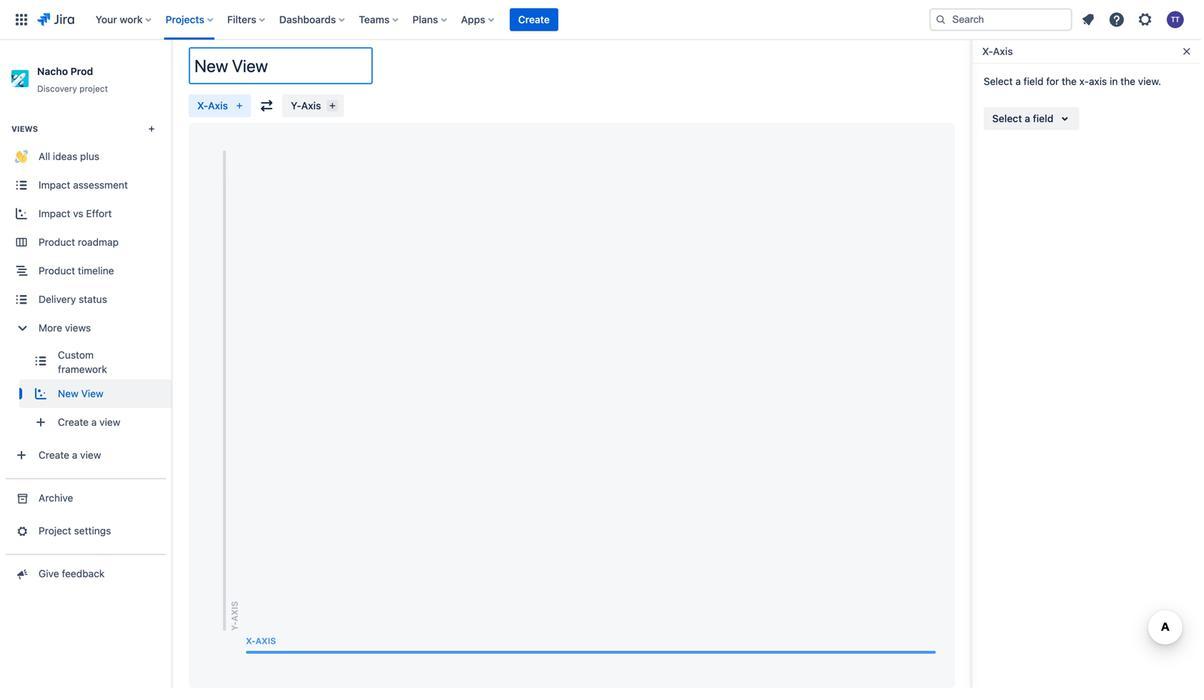 Task type: vqa. For each thing, say whether or not it's contained in the screenshot.
Create a view for CREATE A VIEW popup button inside Jira Product Discovery navigation element
yes



Task type: describe. For each thing, give the bounding box(es) containing it.
settings image
[[1137, 11, 1154, 28]]

your profile and settings image
[[1167, 11, 1184, 28]]

nacho
[[37, 65, 68, 77]]

impact vs effort link
[[0, 200, 172, 228]]

all
[[39, 151, 50, 162]]

axis inside y-axis button
[[301, 100, 321, 112]]

settings
[[74, 525, 111, 537]]

a inside dropdown button
[[91, 417, 97, 428]]

impact for impact assessment
[[39, 179, 70, 191]]

give feedback
[[39, 568, 105, 580]]

y-
[[291, 100, 301, 112]]

timeline
[[78, 265, 114, 277]]

notifications image
[[1080, 11, 1097, 28]]

a inside button
[[1025, 113, 1030, 124]]

select a field
[[992, 113, 1053, 124]]

x- for x-axis button to the top
[[982, 45, 993, 57]]

axis
[[1089, 75, 1107, 87]]

field for select a field
[[1033, 113, 1053, 124]]

plus
[[80, 151, 99, 162]]

:wave: image
[[15, 150, 28, 163]]

views
[[11, 124, 38, 134]]

teams button
[[355, 8, 404, 31]]

dashboards
[[279, 14, 336, 25]]

project settings
[[39, 525, 111, 537]]

x-axis for the bottom x-axis button
[[197, 100, 228, 112]]

effort
[[86, 208, 112, 220]]

framework
[[58, 364, 107, 375]]

product for product roadmap
[[39, 236, 75, 248]]

product for product timeline
[[39, 265, 75, 277]]

x-
[[1079, 75, 1089, 87]]

a left for
[[1016, 75, 1021, 87]]

apps button
[[457, 8, 500, 31]]

create inside create button
[[518, 14, 550, 25]]

view
[[81, 388, 103, 400]]

custom framework link
[[19, 343, 172, 380]]

0 horizontal spatial axis
[[208, 100, 228, 112]]

create a view for create a view dropdown button at the bottom of page
[[58, 417, 120, 428]]

views
[[65, 322, 91, 334]]

teams
[[359, 14, 390, 25]]

create button
[[510, 8, 558, 31]]

assessment
[[73, 179, 128, 191]]

project
[[79, 84, 108, 94]]

prod
[[70, 65, 93, 77]]

impact assessment
[[39, 179, 128, 191]]

all ideas plus link
[[0, 142, 172, 171]]

feedback
[[62, 568, 105, 580]]

product timeline link
[[0, 257, 172, 285]]

delivery status link
[[0, 285, 172, 314]]

more views link
[[0, 314, 172, 343]]

ideas
[[53, 151, 77, 162]]

custom framework
[[58, 349, 107, 375]]

in
[[1110, 75, 1118, 87]]

archive button
[[0, 484, 172, 513]]

help image
[[1108, 11, 1125, 28]]

projects
[[166, 14, 204, 25]]

select for select a field
[[992, 113, 1022, 124]]

Search field
[[929, 8, 1072, 31]]

give feedback button
[[0, 560, 172, 589]]

search image
[[935, 14, 947, 25]]

product roadmap link
[[0, 228, 172, 257]]



Task type: locate. For each thing, give the bounding box(es) containing it.
close image
[[1181, 46, 1193, 57]]

projects button
[[161, 8, 219, 31]]

the
[[1062, 75, 1077, 87], [1121, 75, 1135, 87]]

new
[[58, 388, 78, 400]]

impact
[[39, 179, 70, 191], [39, 208, 70, 220]]

0 horizontal spatial x-axis button
[[189, 94, 251, 117]]

0 vertical spatial select
[[984, 75, 1013, 87]]

a inside popup button
[[72, 449, 77, 461]]

create inside create a view dropdown button
[[58, 417, 89, 428]]

vs
[[73, 208, 83, 220]]

create for create a view dropdown button at the bottom of page
[[58, 417, 89, 428]]

axis
[[993, 45, 1013, 57], [208, 100, 228, 112], [301, 100, 321, 112]]

plans
[[412, 14, 438, 25]]

create a view down the view
[[58, 417, 120, 428]]

0 vertical spatial view
[[99, 417, 120, 428]]

project settings image
[[14, 524, 29, 538]]

1 vertical spatial create
[[58, 417, 89, 428]]

for
[[1046, 75, 1059, 87]]

view down the new view link on the left
[[99, 417, 120, 428]]

select a field for the x-axis in the view.
[[984, 75, 1161, 87]]

product up delivery
[[39, 265, 75, 277]]

archive
[[39, 492, 73, 504]]

x-axis down search field at the right top
[[982, 45, 1013, 57]]

delivery
[[39, 294, 76, 305]]

impact assessment link
[[0, 171, 172, 200]]

primary element
[[9, 0, 918, 40]]

field inside button
[[1033, 113, 1053, 124]]

x- down search field at the right top
[[982, 45, 993, 57]]

None field
[[190, 49, 371, 83]]

axis down search field at the right top
[[993, 45, 1013, 57]]

dashboards button
[[275, 8, 350, 31]]

give
[[39, 568, 59, 580]]

jira image
[[37, 11, 74, 28], [37, 11, 74, 28]]

group
[[0, 106, 172, 478]]

2 impact from the top
[[39, 208, 70, 220]]

x-axis
[[982, 45, 1013, 57], [197, 100, 228, 112]]

filters
[[227, 14, 256, 25]]

0 vertical spatial product
[[39, 236, 75, 248]]

1 the from the left
[[1062, 75, 1077, 87]]

x-axis button
[[974, 40, 1022, 63], [189, 94, 251, 117]]

1 vertical spatial select
[[992, 113, 1022, 124]]

field left for
[[1024, 75, 1044, 87]]

0 vertical spatial x-axis
[[982, 45, 1013, 57]]

switchaxes image
[[261, 100, 272, 112]]

x-axis button left switchaxes image
[[189, 94, 251, 117]]

the left x-
[[1062, 75, 1077, 87]]

1 vertical spatial impact
[[39, 208, 70, 220]]

feedback image
[[14, 567, 29, 581]]

create
[[518, 14, 550, 25], [58, 417, 89, 428], [39, 449, 69, 461]]

1 vertical spatial field
[[1033, 113, 1053, 124]]

1 vertical spatial view
[[80, 449, 101, 461]]

view inside dropdown button
[[99, 417, 120, 428]]

view down create a view dropdown button at the bottom of page
[[80, 449, 101, 461]]

1 vertical spatial create a view
[[39, 449, 101, 461]]

field left select a field 'image'
[[1033, 113, 1053, 124]]

select a field image
[[1056, 110, 1074, 127]]

select for select a field for the x-axis in the view.
[[984, 75, 1013, 87]]

1 vertical spatial x-axis
[[197, 100, 228, 112]]

product
[[39, 236, 75, 248], [39, 265, 75, 277]]

status
[[79, 294, 107, 305]]

impact for impact vs effort
[[39, 208, 70, 220]]

axis right switchaxes image
[[301, 100, 321, 112]]

group containing all ideas plus
[[0, 106, 172, 478]]

create a view inside create a view dropdown button
[[58, 417, 120, 428]]

filters button
[[223, 8, 271, 31]]

roadmap
[[78, 236, 119, 248]]

your work
[[96, 14, 143, 25]]

create a view inside create a view popup button
[[39, 449, 101, 461]]

0 horizontal spatial x-
[[197, 100, 208, 112]]

a down the new view link on the left
[[91, 417, 97, 428]]

view.
[[1138, 75, 1161, 87]]

product roadmap
[[39, 236, 119, 248]]

select a field button
[[984, 107, 1079, 130]]

:wave: image
[[15, 150, 28, 163]]

x-
[[982, 45, 993, 57], [197, 100, 208, 112]]

product down impact vs effort
[[39, 236, 75, 248]]

1 vertical spatial x-axis button
[[189, 94, 251, 117]]

0 vertical spatial x-
[[982, 45, 993, 57]]

0 horizontal spatial x-axis
[[197, 100, 228, 112]]

x-axis left switchaxes image
[[197, 100, 228, 112]]

create inside create a view popup button
[[39, 449, 69, 461]]

0 vertical spatial field
[[1024, 75, 1044, 87]]

x- for the bottom x-axis button
[[197, 100, 208, 112]]

1 vertical spatial x-
[[197, 100, 208, 112]]

new view link
[[19, 380, 172, 408]]

0 vertical spatial create
[[518, 14, 550, 25]]

0 horizontal spatial the
[[1062, 75, 1077, 87]]

create right apps 'popup button'
[[518, 14, 550, 25]]

create down new
[[58, 417, 89, 428]]

more views
[[39, 322, 91, 334]]

field for select a field for the x-axis in the view.
[[1024, 75, 1044, 87]]

y-axis
[[291, 100, 321, 112]]

create a view for create a view popup button
[[39, 449, 101, 461]]

x-axis for x-axis button to the top
[[982, 45, 1013, 57]]

create a view button
[[0, 441, 172, 470]]

your work button
[[91, 8, 157, 31]]

1 vertical spatial product
[[39, 265, 75, 277]]

1 horizontal spatial the
[[1121, 75, 1135, 87]]

view for create a view popup button
[[80, 449, 101, 461]]

create a view down create a view dropdown button at the bottom of page
[[39, 449, 101, 461]]

a down create a view dropdown button at the bottom of page
[[72, 449, 77, 461]]

2 the from the left
[[1121, 75, 1135, 87]]

more
[[39, 322, 62, 334]]

plans button
[[408, 8, 452, 31]]

select inside select a field button
[[992, 113, 1022, 124]]

delivery status
[[39, 294, 107, 305]]

the right in
[[1121, 75, 1135, 87]]

0 vertical spatial impact
[[39, 179, 70, 191]]

0 vertical spatial create a view
[[58, 417, 120, 428]]

view inside popup button
[[80, 449, 101, 461]]

1 impact from the top
[[39, 179, 70, 191]]

a
[[1016, 75, 1021, 87], [1025, 113, 1030, 124], [91, 417, 97, 428], [72, 449, 77, 461]]

impact left vs
[[39, 208, 70, 220]]

work
[[120, 14, 143, 25]]

discovery
[[37, 84, 77, 94]]

1 product from the top
[[39, 236, 75, 248]]

x- left switchaxes image
[[197, 100, 208, 112]]

product inside product timeline link
[[39, 265, 75, 277]]

select up select a field
[[984, 75, 1013, 87]]

nacho prod discovery project
[[37, 65, 108, 94]]

product inside 'product roadmap' link
[[39, 236, 75, 248]]

create up archive
[[39, 449, 69, 461]]

y-axis button
[[282, 94, 344, 117]]

create for create a view popup button
[[39, 449, 69, 461]]

your
[[96, 14, 117, 25]]

0 vertical spatial x-axis button
[[974, 40, 1022, 63]]

a left select a field 'image'
[[1025, 113, 1030, 124]]

1 horizontal spatial axis
[[301, 100, 321, 112]]

create a view
[[58, 417, 120, 428], [39, 449, 101, 461]]

2 vertical spatial create
[[39, 449, 69, 461]]

all ideas plus
[[39, 151, 99, 162]]

project settings button
[[0, 517, 172, 546]]

banner
[[0, 0, 1201, 40]]

field
[[1024, 75, 1044, 87], [1033, 113, 1053, 124]]

2 horizontal spatial axis
[[993, 45, 1013, 57]]

axis left switchaxes image
[[208, 100, 228, 112]]

select
[[984, 75, 1013, 87], [992, 113, 1022, 124]]

create a view button
[[19, 408, 172, 437]]

custom
[[58, 349, 94, 361]]

select left select a field 'image'
[[992, 113, 1022, 124]]

1 horizontal spatial x-axis button
[[974, 40, 1022, 63]]

impact down all
[[39, 179, 70, 191]]

view for create a view dropdown button at the bottom of page
[[99, 417, 120, 428]]

current project sidebar image
[[156, 57, 187, 86]]

1 horizontal spatial x-axis
[[982, 45, 1013, 57]]

project
[[39, 525, 71, 537]]

1 horizontal spatial x-
[[982, 45, 993, 57]]

x-axis button down search field at the right top
[[974, 40, 1022, 63]]

banner containing your work
[[0, 0, 1201, 40]]

view
[[99, 417, 120, 428], [80, 449, 101, 461]]

new view
[[58, 388, 103, 400]]

apps
[[461, 14, 485, 25]]

product timeline
[[39, 265, 114, 277]]

jira product discovery navigation element
[[0, 40, 172, 688]]

impact vs effort
[[39, 208, 112, 220]]

2 product from the top
[[39, 265, 75, 277]]

appswitcher icon image
[[13, 11, 30, 28]]



